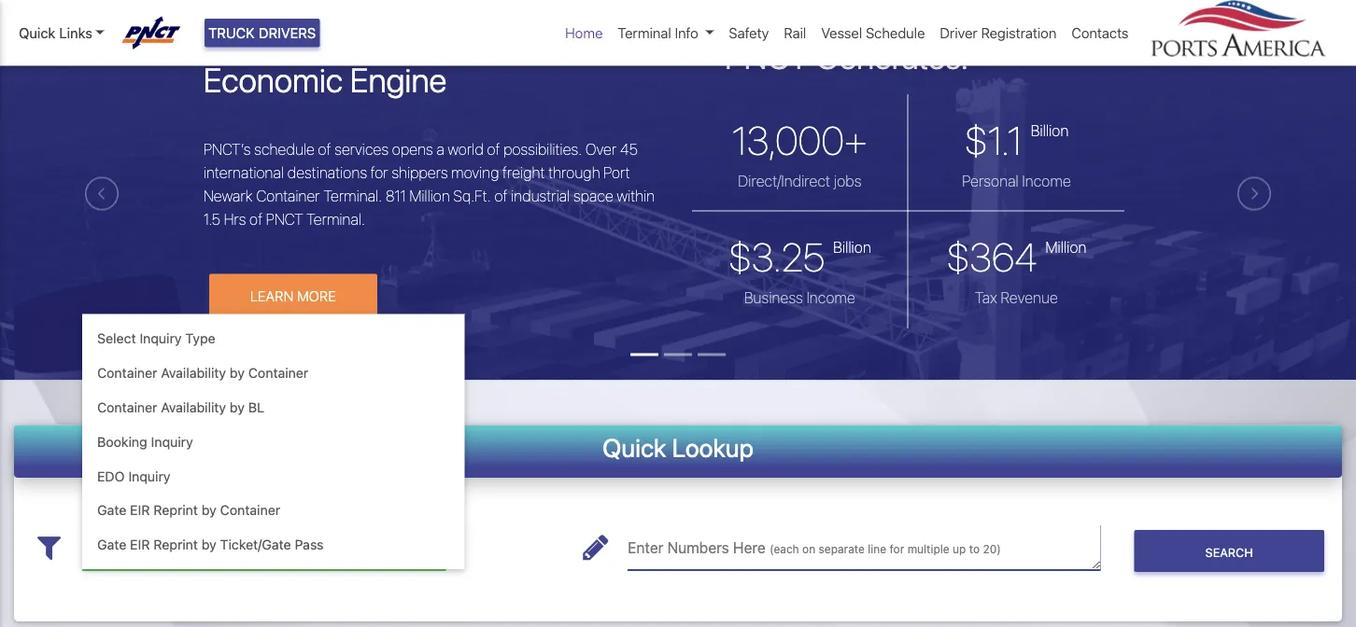 Task type: describe. For each thing, give the bounding box(es) containing it.
for inside enter numbers here (each on separate line for multiple up to 20)
[[890, 544, 905, 557]]

learn more
[[250, 288, 336, 304]]

enter numbers here (each on separate line for multiple up to 20)
[[628, 540, 1002, 558]]

info
[[675, 25, 699, 41]]

811
[[386, 188, 406, 205]]

economic engine
[[204, 60, 447, 100]]

0 vertical spatial terminal.
[[324, 188, 382, 205]]

1 vertical spatial terminal.
[[307, 211, 365, 229]]

direct/indirect
[[738, 172, 831, 190]]

within
[[617, 188, 655, 205]]

search button
[[1135, 531, 1325, 573]]

13,000+
[[732, 117, 868, 164]]

by down gate eir reprint by container
[[202, 538, 217, 554]]

eir for gate eir reprint by container
[[130, 503, 150, 519]]

by left the bl
[[230, 400, 245, 416]]

edo
[[97, 469, 125, 485]]

quick lookup
[[603, 434, 754, 464]]

separate
[[819, 544, 865, 557]]

drivers
[[259, 25, 316, 41]]

revenue
[[1001, 289, 1059, 307]]

availability for container
[[161, 366, 226, 382]]

$3.25 billion
[[729, 234, 872, 280]]

(each
[[770, 544, 800, 557]]

numbers
[[668, 540, 730, 558]]

safety
[[729, 25, 769, 41]]

learn more button
[[209, 275, 377, 318]]

tax revenue
[[976, 289, 1059, 307]]

inquiry for edo
[[128, 469, 171, 485]]

a
[[437, 141, 445, 159]]

lookup
[[672, 434, 754, 464]]

contacts
[[1072, 25, 1129, 41]]

tax
[[976, 289, 998, 307]]

select inquiry type
[[97, 331, 216, 347]]

industrial
[[511, 188, 570, 205]]

possibilities.
[[504, 141, 582, 159]]

billion for $3.25
[[834, 239, 872, 257]]

of right sq.ft.
[[495, 188, 508, 205]]

gate for gate eir reprint by ticket/gate pass
[[97, 538, 126, 554]]

sq.ft.
[[454, 188, 491, 205]]

container up booking
[[97, 400, 157, 416]]

terminal info
[[618, 25, 699, 41]]

container up the bl
[[248, 366, 309, 382]]

container availability by bl
[[97, 400, 265, 416]]

rail
[[784, 25, 807, 41]]

gate eir reprint by ticket/gate pass
[[97, 538, 324, 554]]

pnct generates:
[[725, 36, 969, 76]]

$364
[[947, 234, 1038, 280]]

$364 million
[[947, 234, 1087, 280]]

driver registration link
[[933, 15, 1065, 51]]

port
[[604, 164, 630, 182]]

$1.1
[[965, 117, 1023, 164]]

of right world
[[487, 141, 500, 159]]

quick links link
[[19, 22, 104, 43]]

for inside pnct's schedule of services opens a world of possibilities.                                 over 45 international destinations for shippers moving freight through port newark container terminal.                                 811 million sq.ft. of industrial space within 1.5 hrs of pnct terminal.
[[371, 164, 388, 182]]

pnct's
[[204, 141, 251, 159]]

booking inquiry
[[97, 435, 193, 450]]

vessel
[[822, 25, 863, 41]]

business
[[745, 289, 803, 307]]

services
[[335, 141, 389, 159]]

income for $1.1
[[1023, 172, 1072, 190]]

of right the hrs
[[249, 211, 263, 229]]

moving
[[452, 164, 499, 182]]

home link
[[558, 15, 611, 51]]

million inside pnct's schedule of services opens a world of possibilities.                                 over 45 international destinations for shippers moving freight through port newark container terminal.                                 811 million sq.ft. of industrial space within 1.5 hrs of pnct terminal.
[[410, 188, 450, 205]]

search
[[1206, 546, 1254, 560]]

more
[[297, 288, 336, 304]]

multiple
[[908, 544, 950, 557]]

availability for bl
[[161, 400, 226, 416]]

of up destinations
[[318, 141, 331, 159]]

ticket/gate
[[220, 538, 291, 554]]

links
[[59, 25, 92, 41]]

destinations
[[287, 164, 367, 182]]

13,000+ direct/indirect jobs
[[732, 117, 868, 190]]



Task type: vqa. For each thing, say whether or not it's contained in the screenshot.


Task type: locate. For each thing, give the bounding box(es) containing it.
by up gate eir reprint by ticket/gate pass
[[202, 503, 217, 519]]

inquiry down booking inquiry
[[128, 469, 171, 485]]

safety link
[[722, 15, 777, 51]]

enter
[[628, 540, 664, 558]]

1 vertical spatial income
[[807, 289, 856, 307]]

million
[[410, 188, 450, 205], [1046, 239, 1087, 257]]

0 vertical spatial billion
[[1031, 122, 1069, 140]]

$1.1 billion
[[965, 117, 1069, 164]]

0 horizontal spatial quick
[[19, 25, 56, 41]]

2 eir from the top
[[130, 538, 150, 554]]

2 vertical spatial inquiry
[[128, 469, 171, 485]]

reprint for ticket/gate
[[154, 538, 198, 554]]

by
[[230, 366, 245, 382], [230, 400, 245, 416], [202, 503, 217, 519], [202, 538, 217, 554]]

inquiry for select
[[140, 331, 182, 347]]

container down destinations
[[256, 188, 320, 205]]

1 horizontal spatial quick
[[603, 434, 667, 464]]

billion
[[1031, 122, 1069, 140], [834, 239, 872, 257]]

pass
[[295, 538, 324, 554]]

2 gate from the top
[[97, 538, 126, 554]]

here
[[734, 540, 766, 558]]

welcome to port newmark container terminal image
[[0, 8, 1357, 486]]

truck
[[208, 25, 255, 41]]

0 vertical spatial inquiry
[[140, 331, 182, 347]]

inquiry left type at the left bottom
[[140, 331, 182, 347]]

truck drivers
[[208, 25, 316, 41]]

truck drivers link
[[205, 19, 320, 47]]

0 horizontal spatial billion
[[834, 239, 872, 257]]

reprint for container
[[154, 503, 198, 519]]

million up revenue
[[1046, 239, 1087, 257]]

1 vertical spatial availability
[[161, 400, 226, 416]]

gate
[[97, 503, 126, 519], [97, 538, 126, 554]]

0 horizontal spatial income
[[807, 289, 856, 307]]

pnct right the hrs
[[266, 211, 303, 229]]

of
[[318, 141, 331, 159], [487, 141, 500, 159], [495, 188, 508, 205], [249, 211, 263, 229]]

up
[[953, 544, 967, 557]]

gate for gate eir reprint by container
[[97, 503, 126, 519]]

terminal.
[[324, 188, 382, 205], [307, 211, 365, 229]]

1 vertical spatial pnct
[[266, 211, 303, 229]]

billion inside $3.25 billion
[[834, 239, 872, 257]]

for up the 811
[[371, 164, 388, 182]]

for
[[371, 164, 388, 182], [890, 544, 905, 557]]

select
[[97, 331, 136, 347]]

contacts link
[[1065, 15, 1137, 51]]

inquiry down container availability by bl
[[151, 435, 193, 450]]

quick left links
[[19, 25, 56, 41]]

billion right the $1.1
[[1031, 122, 1069, 140]]

rail link
[[777, 15, 814, 51]]

1 vertical spatial reprint
[[154, 538, 198, 554]]

1 horizontal spatial income
[[1023, 172, 1072, 190]]

1 vertical spatial inquiry
[[151, 435, 193, 450]]

availability
[[161, 366, 226, 382], [161, 400, 226, 416]]

schedule
[[254, 141, 315, 159]]

None text field
[[82, 526, 446, 572], [628, 526, 1101, 572], [82, 526, 446, 572], [628, 526, 1101, 572]]

1 vertical spatial quick
[[603, 434, 667, 464]]

quick left lookup
[[603, 434, 667, 464]]

billion for $1.1
[[1031, 122, 1069, 140]]

alert
[[0, 0, 1357, 8]]

quick links
[[19, 25, 92, 41]]

inquiry
[[140, 331, 182, 347], [151, 435, 193, 450], [128, 469, 171, 485]]

2 availability from the top
[[161, 400, 226, 416]]

0 vertical spatial availability
[[161, 366, 226, 382]]

newark
[[204, 188, 253, 205]]

1 horizontal spatial pnct
[[725, 36, 809, 76]]

0 vertical spatial million
[[410, 188, 450, 205]]

billion down the jobs at top
[[834, 239, 872, 257]]

pnct left the vessel at top right
[[725, 36, 809, 76]]

1 horizontal spatial million
[[1046, 239, 1087, 257]]

type
[[185, 331, 216, 347]]

eir
[[130, 503, 150, 519], [130, 538, 150, 554]]

through
[[549, 164, 600, 182]]

0 vertical spatial gate
[[97, 503, 126, 519]]

hrs
[[224, 211, 246, 229]]

vessel schedule link
[[814, 15, 933, 51]]

for right line
[[890, 544, 905, 557]]

1 reprint from the top
[[154, 503, 198, 519]]

1 vertical spatial billion
[[834, 239, 872, 257]]

2 reprint from the top
[[154, 538, 198, 554]]

terminal
[[618, 25, 672, 41]]

shippers
[[392, 164, 448, 182]]

$3.25
[[729, 234, 825, 280]]

1 vertical spatial million
[[1046, 239, 1087, 257]]

0 vertical spatial eir
[[130, 503, 150, 519]]

by up container availability by bl
[[230, 366, 245, 382]]

engine
[[350, 60, 447, 100]]

international
[[204, 164, 284, 182]]

jobs
[[834, 172, 862, 190]]

million down "shippers"
[[410, 188, 450, 205]]

1 vertical spatial for
[[890, 544, 905, 557]]

container availability by container
[[97, 366, 309, 382]]

economic
[[204, 60, 343, 100]]

1 horizontal spatial for
[[890, 544, 905, 557]]

container
[[256, 188, 320, 205], [97, 366, 157, 382], [248, 366, 309, 382], [97, 400, 157, 416], [220, 503, 280, 519]]

driver registration
[[940, 25, 1057, 41]]

0 vertical spatial income
[[1023, 172, 1072, 190]]

over
[[586, 141, 617, 159]]

personal income
[[963, 172, 1072, 190]]

pnct inside pnct's schedule of services opens a world of possibilities.                                 over 45 international destinations for shippers moving freight through port newark container terminal.                                 811 million sq.ft. of industrial space within 1.5 hrs of pnct terminal.
[[266, 211, 303, 229]]

1 gate from the top
[[97, 503, 126, 519]]

0 horizontal spatial for
[[371, 164, 388, 182]]

generates:
[[816, 36, 969, 76]]

eir down 'edo inquiry'
[[130, 503, 150, 519]]

pnct's schedule of services opens a world of possibilities.                                 over 45 international destinations for shippers moving freight through port newark container terminal.                                 811 million sq.ft. of industrial space within 1.5 hrs of pnct terminal.
[[204, 141, 655, 229]]

learn
[[250, 288, 294, 304]]

20)
[[983, 544, 1002, 557]]

availability down the container availability by container
[[161, 400, 226, 416]]

1 vertical spatial eir
[[130, 538, 150, 554]]

space
[[574, 188, 614, 205]]

opens
[[392, 141, 433, 159]]

container down select
[[97, 366, 157, 382]]

eir down gate eir reprint by container
[[130, 538, 150, 554]]

gate eir reprint by container
[[97, 503, 280, 519]]

schedule
[[866, 25, 925, 41]]

vessel schedule
[[822, 25, 925, 41]]

terminal info link
[[611, 15, 722, 51]]

to
[[970, 544, 980, 557]]

world
[[448, 141, 484, 159]]

personal
[[963, 172, 1019, 190]]

freight
[[503, 164, 545, 182]]

million inside $364 million
[[1046, 239, 1087, 257]]

quick for quick lookup
[[603, 434, 667, 464]]

reprint down gate eir reprint by container
[[154, 538, 198, 554]]

booking
[[97, 435, 147, 450]]

on
[[803, 544, 816, 557]]

45
[[620, 141, 638, 159]]

0 vertical spatial reprint
[[154, 503, 198, 519]]

1 vertical spatial gate
[[97, 538, 126, 554]]

0 vertical spatial quick
[[19, 25, 56, 41]]

pnct
[[725, 36, 809, 76], [266, 211, 303, 229]]

business income
[[745, 289, 856, 307]]

container inside pnct's schedule of services opens a world of possibilities.                                 over 45 international destinations for shippers moving freight through port newark container terminal.                                 811 million sq.ft. of industrial space within 1.5 hrs of pnct terminal.
[[256, 188, 320, 205]]

income for $3.25
[[807, 289, 856, 307]]

inquiry for booking
[[151, 435, 193, 450]]

1 availability from the top
[[161, 366, 226, 382]]

home
[[565, 25, 603, 41]]

edo inquiry
[[97, 469, 171, 485]]

availability down type at the left bottom
[[161, 366, 226, 382]]

income down $1.1 billion
[[1023, 172, 1072, 190]]

container up ticket/gate
[[220, 503, 280, 519]]

driver
[[940, 25, 978, 41]]

0 horizontal spatial pnct
[[266, 211, 303, 229]]

0 vertical spatial for
[[371, 164, 388, 182]]

billion inside $1.1 billion
[[1031, 122, 1069, 140]]

registration
[[982, 25, 1057, 41]]

income down $3.25 billion
[[807, 289, 856, 307]]

1 eir from the top
[[130, 503, 150, 519]]

0 vertical spatial pnct
[[725, 36, 809, 76]]

quick for quick links
[[19, 25, 56, 41]]

1.5
[[204, 211, 221, 229]]

reprint up gate eir reprint by ticket/gate pass
[[154, 503, 198, 519]]

eir for gate eir reprint by ticket/gate pass
[[130, 538, 150, 554]]

bl
[[248, 400, 265, 416]]

1 horizontal spatial billion
[[1031, 122, 1069, 140]]

0 horizontal spatial million
[[410, 188, 450, 205]]

line
[[868, 544, 887, 557]]



